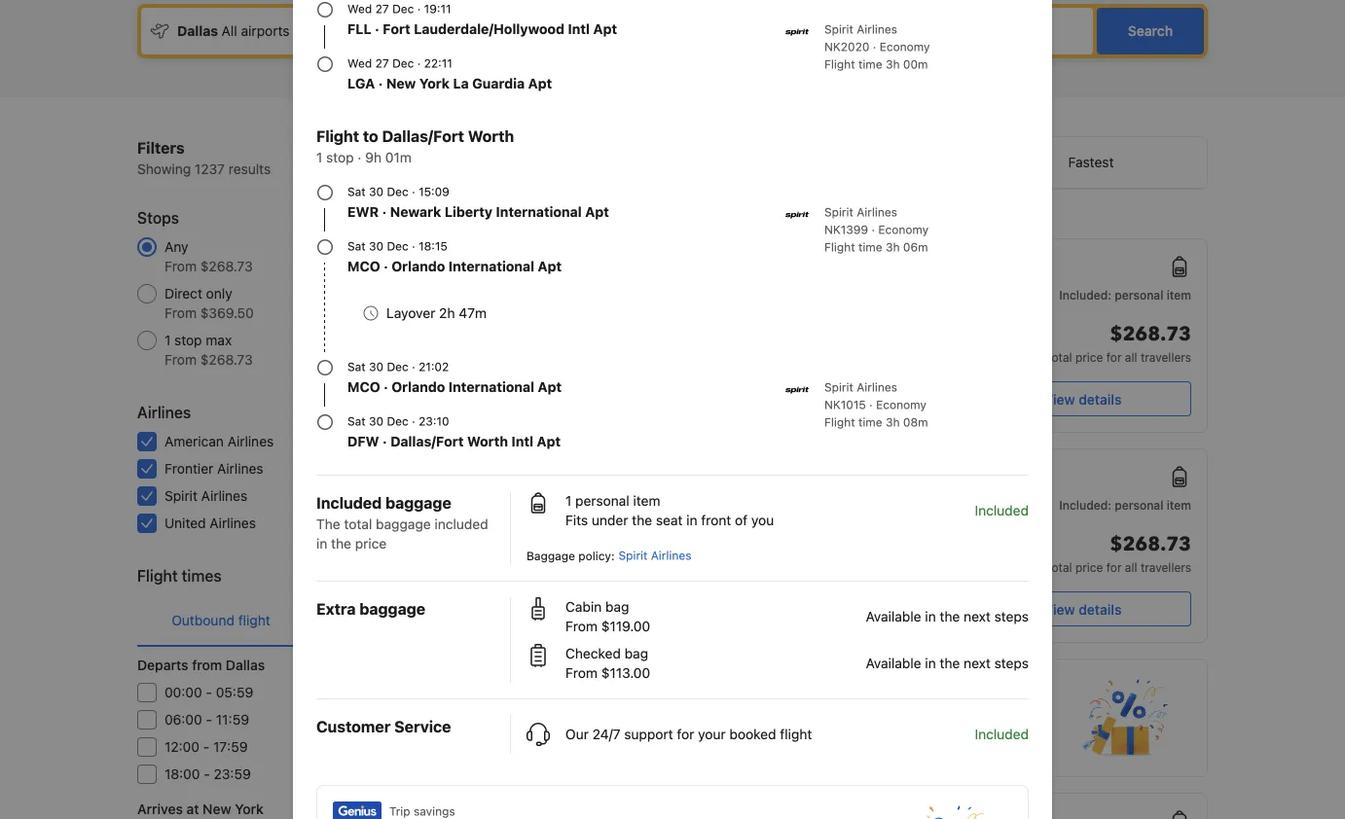 Task type: describe. For each thing, give the bounding box(es) containing it.
your inside unlock genius members-only deals once you've booked your flights, enjoy a 10% discount at participating genius properties worldwide.
[[660, 724, 688, 740]]

you've
[[564, 724, 606, 740]]

spirit inside spirit airlines nk1399 · economy flight time 3h 06m
[[824, 205, 853, 219]]

sat 30 dec · 15:09 ewr · newark liberty international apt
[[347, 185, 609, 220]]

30 inside dfw . 30 dec
[[902, 579, 917, 593]]

return flight
[[350, 613, 427, 629]]

2 included: personal item from the top
[[1059, 498, 1191, 512]]

1 1 stop from the top
[[749, 372, 782, 385]]

wed for lga
[[347, 56, 372, 70]]

0 vertical spatial for
[[1106, 350, 1122, 364]]

united airlines
[[164, 515, 256, 531]]

flights,
[[691, 724, 734, 740]]

· left 21:02
[[412, 360, 415, 374]]

flight for return flight
[[395, 613, 427, 629]]

support
[[624, 727, 673, 743]]

change
[[574, 207, 615, 221]]

1 vertical spatial 9h
[[747, 467, 761, 481]]

the
[[316, 516, 340, 532]]

1 view from the top
[[1044, 391, 1075, 407]]

item inside 1 personal item fits under the seat in front of you
[[633, 493, 660, 509]]

arrives
[[137, 801, 183, 818]]

spirit inside spirit airlines nk1015 · economy flight time 3h 08m
[[824, 381, 853, 394]]

141
[[451, 766, 472, 782]]

1 vertical spatial 1237
[[442, 239, 472, 255]]

intl for lauderdale/hollywood
[[568, 21, 590, 37]]

new inside wed 27 dec · 22:11 lga · new york la guardia apt
[[386, 75, 416, 91]]

2 vertical spatial price
[[1075, 561, 1103, 574]]

$268.73 total price for all travellers for 1st view details button from the top
[[1045, 321, 1191, 364]]

1 travellers from the top
[[1141, 350, 1191, 364]]

dfw inside sat 30 dec · 23:10 dfw · dallas/fort worth intl apt
[[347, 434, 379, 450]]

airlines inside spirit airlines nk2020 · economy flight time 3h 00m
[[857, 22, 897, 36]]

lga
[[347, 75, 375, 91]]

30 for sat 30 dec · 15:09 ewr · newark liberty international apt
[[369, 185, 384, 199]]

2 1 stop from the top
[[749, 582, 782, 596]]

filters showing 1237 results
[[137, 139, 271, 177]]

. inside dfw . 30 dec
[[896, 575, 899, 589]]

outbound flight
[[172, 613, 270, 629]]

cabin
[[565, 599, 602, 615]]

spirit airlines image for fort lauderdale/hollywood intl apt
[[785, 20, 809, 44]]

policy:
[[578, 549, 615, 563]]

2 travellers from the top
[[1141, 561, 1191, 574]]

18:15
[[419, 239, 448, 253]]

arrives at new york
[[137, 801, 264, 818]]

sat for sat 30 dec · 15:09 ewr · newark liberty international apt
[[347, 185, 366, 199]]

dec inside 15:09 ewr . 30 dec
[[644, 579, 665, 593]]

47m
[[459, 305, 487, 321]]

ewr inside 15:09 ewr . 30 dec
[[590, 579, 616, 593]]

2 horizontal spatial flight
[[780, 727, 812, 743]]

. for 08:57
[[619, 487, 623, 500]]

mco for sat 30 dec · 18:15 mco · orlando international apt
[[347, 258, 380, 274]]

dallas
[[226, 657, 265, 673]]

spirit up united
[[164, 488, 197, 504]]

included inside included baggage the total baggage included in the price
[[316, 494, 382, 512]]

international for sat 30 dec · 18:15 mco · orlando international apt
[[448, 258, 534, 274]]

0 horizontal spatial trip
[[389, 805, 410, 818]]

1 vertical spatial new
[[203, 801, 231, 818]]

1 vertical spatial savings
[[414, 805, 455, 818]]

spirit airlines nk1399 · economy flight time 3h 06m
[[824, 205, 929, 254]]

discount
[[817, 724, 871, 740]]

dec for sat 30 dec · 23:10 dfw · dallas/fort worth intl apt
[[387, 415, 409, 428]]

fll
[[347, 21, 371, 37]]

worth inside sat 30 dec · 23:10 dfw · dallas/fort worth intl apt
[[467, 434, 508, 450]]

united
[[164, 515, 206, 531]]

tab list containing outbound flight
[[137, 596, 472, 648]]

$268.73 inside any from $268.73
[[200, 258, 253, 274]]

dallas/fort inside sat 30 dec · 23:10 dfw · dallas/fort worth intl apt
[[390, 434, 464, 450]]

24/7
[[592, 727, 620, 743]]

available in the next steps for $113.00
[[866, 655, 1029, 672]]

1 left spirit airlines icon
[[749, 372, 755, 385]]

1 vertical spatial spirit airlines
[[527, 523, 600, 536]]

$268.73 total price for all travellers for 2nd view details button from the top
[[1045, 531, 1191, 574]]

15:09 ewr . 30 dec
[[590, 556, 665, 593]]

19:11
[[424, 2, 451, 16]]

baggage right extra
[[359, 600, 425, 618]]

1 view details button from the top
[[974, 382, 1191, 417]]

9h inside flight to dallas/fort worth 1 stop · 9h 01m
[[365, 149, 382, 165]]

newark
[[390, 204, 441, 220]]

· up newark
[[412, 185, 415, 199]]

york inside wed 27 dec · 22:11 lga · new york la guardia apt
[[419, 75, 450, 91]]

stops
[[137, 209, 179, 227]]

from for checked bag
[[565, 665, 598, 681]]

flight for outbound flight
[[238, 613, 270, 629]]

checked
[[565, 646, 621, 662]]

total
[[344, 516, 372, 532]]

spirit airlines nk1015 · economy flight time 3h 08m
[[824, 381, 928, 429]]

airlines down 'american airlines' on the left bottom
[[217, 461, 263, 477]]

economy for fort lauderdale/hollywood intl apt
[[880, 40, 930, 54]]

steps for $113.00
[[994, 655, 1029, 672]]

fastest tab list
[[512, 137, 1207, 190]]

15:09 inside 15:09 ewr . 30 dec
[[590, 556, 633, 575]]

1 horizontal spatial booked
[[729, 727, 776, 743]]

available for from $119.00
[[866, 609, 921, 625]]

apt inside sat 30 dec · 18:15 mco · orlando international apt
[[538, 258, 562, 274]]

apt inside sat 30 dec · 23:10 dfw · dallas/fort worth intl apt
[[537, 434, 561, 450]]

1 inside flight to dallas/fort worth 1 stop · 9h 01m
[[316, 149, 322, 165]]

under
[[592, 512, 628, 528]]

· right fll
[[375, 21, 379, 37]]

dec for wed 27 dec · 19:11 fll · fort lauderdale/hollywood intl apt
[[392, 2, 414, 16]]

from inside 1 stop max from $268.73
[[164, 352, 197, 368]]

$113.00
[[601, 665, 650, 681]]

airlines down frontier airlines
[[201, 488, 247, 504]]

max
[[206, 332, 232, 348]]

there
[[628, 207, 657, 221]]

extra baggage
[[316, 600, 425, 618]]

once
[[527, 724, 561, 740]]

airlines up american
[[137, 403, 191, 422]]

airlines up policy:
[[560, 523, 600, 536]]

- for 00:00
[[206, 685, 212, 701]]

· left 19:11 at the top of the page
[[417, 2, 421, 16]]

any from $268.73
[[164, 239, 253, 274]]

airlines up checked
[[560, 611, 600, 625]]

$268.73 inside 1 stop max from $268.73
[[200, 352, 253, 368]]

2 view details button from the top
[[974, 592, 1191, 627]]

08:57 dfw . 27 dec
[[590, 468, 665, 504]]

wed for fll
[[347, 2, 372, 16]]

1 horizontal spatial your
[[698, 727, 726, 743]]

dfw inside dfw . 30 dec
[[866, 579, 892, 593]]

spirit airlines image for newark liberty international apt
[[785, 203, 809, 227]]

· left 492
[[382, 434, 387, 450]]

front
[[701, 512, 731, 528]]

international inside sat 30 dec · 15:09 ewr · newark liberty international apt
[[496, 204, 582, 220]]

in up participating
[[925, 655, 936, 672]]

06:00
[[164, 712, 202, 728]]

10%
[[786, 724, 813, 740]]

0 vertical spatial price
[[1075, 350, 1103, 364]]

21:02
[[419, 360, 449, 374]]

stop down you
[[758, 582, 782, 596]]

351
[[449, 488, 472, 504]]

1237 inside filters showing 1237 results
[[195, 161, 225, 177]]

extra
[[316, 600, 356, 618]]

orlando for sat 30 dec · 21:02 mco · orlando international apt
[[392, 379, 445, 395]]

1 included: personal item from the top
[[1059, 288, 1191, 302]]

booked inside unlock genius members-only deals once you've booked your flights, enjoy a 10% discount at participating genius properties worldwide.
[[609, 724, 656, 740]]

airlines right united
[[210, 515, 256, 531]]

international for sat 30 dec · 21:02 mco · orlando international apt
[[448, 379, 534, 395]]

0 vertical spatial trip savings
[[584, 678, 650, 692]]

2 vertical spatial for
[[677, 727, 694, 743]]

dallas/fort inside flight to dallas/fort worth 1 stop · 9h 01m
[[382, 127, 464, 145]]

· left 22:11
[[417, 56, 421, 70]]

participating
[[891, 724, 970, 740]]

in inside included baggage the total baggage included in the price
[[316, 536, 327, 552]]

stop inside 1 stop max from $268.73
[[174, 332, 202, 348]]

from
[[192, 657, 222, 673]]

1 personal item fits under the seat in front of you
[[565, 493, 774, 528]]

spirit airlines link
[[618, 549, 691, 563]]

0 horizontal spatial genius
[[584, 701, 636, 720]]

unlock
[[527, 701, 580, 720]]

american
[[164, 434, 224, 450]]

apt inside wed 27 dec · 22:11 lga · new york la guardia apt
[[528, 75, 552, 91]]

spirit airlines nk2020 · economy flight time 3h 00m
[[824, 22, 930, 71]]

frontier airlines
[[164, 461, 263, 477]]

30 for sat 30 dec · 23:10 dfw · dallas/fort worth intl apt
[[369, 415, 384, 428]]

- for 06:00
[[206, 712, 212, 728]]

1 included: from the top
[[1059, 288, 1111, 302]]

frontier
[[164, 461, 213, 477]]

baggage up 427
[[385, 494, 451, 512]]

- for 18:00
[[204, 766, 210, 782]]

$369.50
[[200, 305, 254, 321]]

deals
[[754, 701, 794, 720]]

details for 2nd view details button from the top
[[1079, 601, 1122, 618]]

spirit inside baggage policy: spirit airlines
[[618, 549, 648, 563]]

price inside included baggage the total baggage included in the price
[[355, 536, 387, 552]]

1 inside 1 stop max from $268.73
[[164, 332, 171, 348]]

apt inside wed 27 dec · 19:11 fll · fort lauderdale/hollywood intl apt
[[593, 21, 617, 37]]

- for 12:00
[[203, 739, 209, 755]]

details for 1st view details button from the top
[[1079, 391, 1122, 407]]

our 24/7 support for your booked flight
[[565, 727, 812, 743]]

bag for cabin bag
[[605, 599, 629, 615]]

checked bag from $113.00
[[565, 646, 650, 681]]

worth inside flight to dallas/fort worth 1 stop · 9h 01m
[[468, 127, 514, 145]]

08:57
[[590, 468, 635, 486]]

direct
[[164, 286, 202, 302]]

all for 1st view details button from the top
[[1125, 350, 1137, 364]]

la
[[453, 75, 469, 91]]

08m
[[903, 416, 928, 429]]

unlock genius members-only deals once you've booked your flights, enjoy a 10% discount at participating genius properties worldwide.
[[527, 701, 1017, 759]]

nk2020
[[824, 40, 869, 54]]

3h for newark liberty international apt
[[886, 240, 900, 254]]

time for newark liberty international apt
[[858, 240, 882, 254]]

orlando for sat 30 dec · 18:15 mco · orlando international apt
[[392, 258, 445, 274]]

1 stop max from $268.73
[[164, 332, 253, 368]]

you
[[751, 512, 774, 528]]

only inside direct only from $369.50
[[206, 286, 232, 302]]

lauderdale/hollywood
[[414, 21, 564, 37]]

30 for sat 30 dec · 21:02 mco · orlando international apt
[[369, 360, 384, 374]]

nk1015
[[824, 398, 866, 412]]

available for from $113.00
[[866, 655, 921, 672]]

available in the next steps for $119.00
[[866, 609, 1029, 625]]

· down 'layover'
[[384, 379, 388, 395]]

american airlines
[[164, 434, 274, 450]]

· left 18:15
[[412, 239, 415, 253]]

stop left spirit airlines icon
[[758, 372, 782, 385]]

11:59
[[216, 712, 249, 728]]

19:04
[[898, 468, 942, 486]]

dfw . 30 dec
[[866, 575, 942, 593]]

stop inside flight to dallas/fort worth 1 stop · 9h 01m
[[326, 149, 354, 165]]

dec for sat 30 dec · 21:02 mco · orlando international apt
[[387, 360, 409, 374]]

05:59
[[216, 685, 253, 701]]

in down dfw . 30 dec
[[925, 609, 936, 625]]

0 vertical spatial trip
[[584, 678, 605, 692]]

economy for newark liberty international apt
[[878, 223, 929, 236]]

fastest
[[1068, 154, 1114, 170]]

$119.00
[[601, 618, 650, 635]]

· right lga
[[378, 75, 383, 91]]



Task type: vqa. For each thing, say whether or not it's contained in the screenshot.
the front
yes



Task type: locate. For each thing, give the bounding box(es) containing it.
1 vertical spatial view
[[1044, 601, 1075, 618]]

economy inside spirit airlines nk1015 · economy flight time 3h 08m
[[876, 398, 926, 412]]

1 vertical spatial wed
[[347, 56, 372, 70]]

mco inside sat 30 dec · 18:15 mco · orlando international apt
[[347, 258, 380, 274]]

3h left 06m
[[886, 240, 900, 254]]

· inside spirit airlines nk1399 · economy flight time 3h 06m
[[871, 223, 875, 236]]

flight for orlando international apt
[[824, 416, 855, 429]]

12:00 - 17:59
[[164, 739, 248, 755]]

0 horizontal spatial your
[[660, 724, 688, 740]]

· right nk1015
[[869, 398, 873, 412]]

intl inside wed 27 dec · 19:11 fll · fort lauderdale/hollywood intl apt
[[568, 21, 590, 37]]

intl right 492
[[511, 434, 533, 450]]

22:11
[[424, 56, 452, 70]]

1 vertical spatial international
[[448, 258, 534, 274]]

0 vertical spatial ewr
[[347, 204, 379, 220]]

customer
[[316, 718, 391, 736]]

0 vertical spatial spirit airlines image
[[785, 20, 809, 44]]

return flight button
[[305, 596, 472, 646]]

from inside checked bag from $113.00
[[565, 665, 598, 681]]

1 horizontal spatial trip savings
[[584, 678, 650, 692]]

1 horizontal spatial 15:09
[[590, 556, 633, 575]]

2 sat from the top
[[347, 239, 366, 253]]

bag
[[605, 599, 629, 615], [625, 646, 648, 662]]

1 horizontal spatial ewr
[[590, 579, 616, 593]]

flight inside flight to dallas/fort worth 1 stop · 9h 01m
[[316, 127, 359, 145]]

- left 05:59
[[206, 685, 212, 701]]

2 view from the top
[[1044, 601, 1075, 618]]

· inside spirit airlines nk1015 · economy flight time 3h 08m
[[869, 398, 873, 412]]

flight for newark liberty international apt
[[824, 240, 855, 254]]

0 vertical spatial spirit airlines
[[164, 488, 247, 504]]

available in the next steps up participating
[[866, 655, 1029, 672]]

1 available from the top
[[866, 609, 921, 625]]

dec for wed 27 dec · 22:11 lga · new york la guardia apt
[[392, 56, 414, 70]]

sat for sat 30 dec · 18:15 mco · orlando international apt
[[347, 239, 366, 253]]

1 vertical spatial 27
[[375, 56, 389, 70]]

prices
[[511, 207, 545, 221]]

wed
[[347, 2, 372, 16], [347, 56, 372, 70]]

apt inside sat 30 dec · 21:02 mco · orlando international apt
[[538, 379, 562, 395]]

9h left 07m
[[747, 467, 761, 481]]

0 vertical spatial view details
[[1044, 391, 1122, 407]]

any
[[164, 239, 188, 255]]

15:09
[[419, 185, 449, 199], [590, 556, 633, 575]]

international inside sat 30 dec · 18:15 mco · orlando international apt
[[448, 258, 534, 274]]

30 inside sat 30 dec · 21:02 mco · orlando international apt
[[369, 360, 384, 374]]

0 vertical spatial 27
[[375, 2, 389, 16]]

1 horizontal spatial 9h
[[747, 467, 761, 481]]

1 available in the next steps from the top
[[866, 609, 1029, 625]]

1 horizontal spatial genius
[[973, 724, 1017, 740]]

00m
[[903, 57, 928, 71]]

liberty
[[445, 204, 492, 220]]

flight for fort lauderdale/hollywood intl apt
[[824, 57, 855, 71]]

orlando inside sat 30 dec · 21:02 mco · orlando international apt
[[392, 379, 445, 395]]

1 stop
[[749, 372, 782, 385], [749, 582, 782, 596]]

spirit airlines up united airlines at the bottom left
[[164, 488, 247, 504]]

01m
[[385, 149, 412, 165]]

intl for worth
[[511, 434, 533, 450]]

time inside spirit airlines nk1399 · economy flight time 3h 06m
[[858, 240, 882, 254]]

1 view details from the top
[[1044, 391, 1122, 407]]

sat for sat 30 dec · 23:10 dfw · dallas/fort worth intl apt
[[347, 415, 366, 428]]

1 next from the top
[[964, 609, 991, 625]]

dec inside sat 30 dec · 21:02 mco · orlando international apt
[[387, 360, 409, 374]]

27 down fort
[[375, 56, 389, 70]]

bag inside the cabin bag from $119.00
[[605, 599, 629, 615]]

may
[[548, 207, 571, 221]]

time inside spirit airlines nk1015 · economy flight time 3h 08m
[[858, 416, 882, 429]]

york down 22:11
[[419, 75, 450, 91]]

mco for sat 30 dec · 21:02 mco · orlando international apt
[[347, 379, 380, 395]]

2 steps from the top
[[994, 655, 1029, 672]]

0 vertical spatial next
[[964, 609, 991, 625]]

only
[[206, 286, 232, 302], [718, 701, 750, 720]]

1 vertical spatial available
[[866, 655, 921, 672]]

- left "17:59"
[[203, 739, 209, 755]]

1 vertical spatial steps
[[994, 655, 1029, 672]]

dallas/fort
[[382, 127, 464, 145], [390, 434, 464, 450]]

0 horizontal spatial york
[[235, 801, 264, 818]]

2 next from the top
[[964, 655, 991, 672]]

1 spirit airlines image from the top
[[785, 20, 809, 44]]

2 total from the top
[[1045, 561, 1072, 574]]

only inside unlock genius members-only deals once you've booked your flights, enjoy a 10% discount at participating genius properties worldwide.
[[718, 701, 750, 720]]

sat inside sat 30 dec · 21:02 mco · orlando international apt
[[347, 360, 366, 374]]

2 orlando from the top
[[392, 379, 445, 395]]

the inside included baggage the total baggage included in the price
[[331, 536, 351, 552]]

0 vertical spatial view
[[1044, 391, 1075, 407]]

1 sat from the top
[[347, 185, 366, 199]]

1 down you
[[749, 582, 755, 596]]

1 vertical spatial 3h
[[886, 240, 900, 254]]

from
[[164, 258, 197, 274], [164, 305, 197, 321], [164, 352, 197, 368], [565, 618, 598, 635], [565, 665, 598, 681]]

flight inside spirit airlines nk1015 · economy flight time 3h 08m
[[824, 416, 855, 429]]

available up participating
[[866, 655, 921, 672]]

flight down deals on the bottom right of the page
[[780, 727, 812, 743]]

1 wed from the top
[[347, 2, 372, 16]]

spirit up nk1399
[[824, 205, 853, 219]]

1 vertical spatial intl
[[511, 434, 533, 450]]

apt inside sat 30 dec · 15:09 ewr · newark liberty international apt
[[585, 204, 609, 220]]

2h
[[439, 305, 455, 321]]

15:09 inside sat 30 dec · 15:09 ewr · newark liberty international apt
[[419, 185, 449, 199]]

filters
[[137, 139, 185, 157]]

item
[[1167, 288, 1191, 302], [633, 493, 660, 509], [1167, 498, 1191, 512]]

1 stop left spirit airlines icon
[[749, 372, 782, 385]]

1 vertical spatial included: personal item
[[1059, 498, 1191, 512]]

0 vertical spatial savings
[[608, 678, 650, 692]]

flight down nk2020
[[824, 57, 855, 71]]

baggage policy: spirit airlines
[[527, 549, 691, 563]]

flight
[[824, 57, 855, 71], [316, 127, 359, 145], [824, 240, 855, 254], [824, 416, 855, 429], [137, 567, 178, 585]]

30 inside 15:09 ewr . 30 dec
[[626, 579, 640, 593]]

new right lga
[[386, 75, 416, 91]]

the down the in the left of the page
[[331, 536, 351, 552]]

trip down checked
[[584, 678, 605, 692]]

0 horizontal spatial 1237
[[195, 161, 225, 177]]

from down any
[[164, 258, 197, 274]]

3h inside spirit airlines nk1015 · economy flight time 3h 08m
[[886, 416, 900, 429]]

0 horizontal spatial booked
[[609, 724, 656, 740]]

included baggage the total baggage included in the price
[[316, 494, 488, 552]]

dfw inside '08:57 dfw . 27 dec'
[[590, 491, 616, 504]]

at inside unlock genius members-only deals once you've booked your flights, enjoy a 10% discount at participating genius properties worldwide.
[[875, 724, 887, 740]]

price
[[1075, 350, 1103, 364], [355, 536, 387, 552], [1075, 561, 1103, 574]]

to
[[363, 127, 378, 145]]

2 available from the top
[[866, 655, 921, 672]]

3h inside spirit airlines nk1399 · economy flight time 3h 06m
[[886, 240, 900, 254]]

1 horizontal spatial only
[[718, 701, 750, 720]]

outbound
[[172, 613, 234, 629]]

steps for $119.00
[[994, 609, 1029, 625]]

27 inside wed 27 dec · 19:11 fll · fort lauderdale/hollywood intl apt
[[375, 2, 389, 16]]

in down the in the left of the page
[[316, 536, 327, 552]]

0 vertical spatial worth
[[468, 127, 514, 145]]

airlines inside spirit airlines nk1015 · economy flight time 3h 08m
[[857, 381, 897, 394]]

sat inside sat 30 dec · 15:09 ewr · newark liberty international apt
[[347, 185, 366, 199]]

· inside spirit airlines nk2020 · economy flight time 3h 00m
[[873, 40, 876, 54]]

bag for checked bag
[[625, 646, 648, 662]]

available in the next steps down dfw . 30 dec
[[866, 609, 1029, 625]]

3h for fort lauderdale/hollywood intl apt
[[886, 57, 900, 71]]

00:00
[[164, 685, 202, 701]]

2 $268.73 total price for all travellers from the top
[[1045, 531, 1191, 574]]

· right nk2020
[[873, 40, 876, 54]]

intl
[[568, 21, 590, 37], [511, 434, 533, 450]]

dec for sat 30 dec · 15:09 ewr · newark liberty international apt
[[387, 185, 409, 199]]

1 horizontal spatial new
[[386, 75, 416, 91]]

1 orlando from the top
[[392, 258, 445, 274]]

0 vertical spatial 9h
[[365, 149, 382, 165]]

0 vertical spatial new
[[386, 75, 416, 91]]

spirit airlines image
[[785, 20, 809, 44], [785, 203, 809, 227]]

3h for orlando international apt
[[886, 416, 900, 429]]

sat left 18:15
[[347, 239, 366, 253]]

sat left 21:02
[[347, 360, 366, 374]]

economy
[[880, 40, 930, 54], [878, 223, 929, 236], [876, 398, 926, 412]]

personal inside 1 personal item fits under the seat in front of you
[[575, 493, 629, 509]]

1 vertical spatial trip
[[389, 805, 410, 818]]

1 all from the top
[[1125, 350, 1137, 364]]

1 vertical spatial worth
[[467, 434, 508, 450]]

new down 18:00 - 23:59
[[203, 801, 231, 818]]

from inside the cabin bag from $119.00
[[565, 618, 598, 635]]

0 horizontal spatial new
[[203, 801, 231, 818]]

0 horizontal spatial trip savings
[[389, 805, 455, 818]]

0 horizontal spatial only
[[206, 286, 232, 302]]

1 vertical spatial all
[[1125, 561, 1137, 574]]

0 vertical spatial details
[[1079, 391, 1122, 407]]

1 horizontal spatial savings
[[608, 678, 650, 692]]

spirit up nk1015
[[824, 381, 853, 394]]

dec inside '08:57 dfw . 27 dec'
[[643, 491, 665, 504]]

flight down nk1015
[[824, 416, 855, 429]]

3h left '00m'
[[886, 57, 900, 71]]

spirit up the baggage
[[527, 523, 557, 536]]

view details
[[1044, 391, 1122, 407], [1044, 601, 1122, 618]]

27 inside wed 27 dec · 22:11 lga · new york la guardia apt
[[375, 56, 389, 70]]

1 horizontal spatial intl
[[568, 21, 590, 37]]

results
[[228, 161, 271, 177]]

1 vertical spatial orlando
[[392, 379, 445, 395]]

1 vertical spatial next
[[964, 655, 991, 672]]

economy inside spirit airlines nk2020 · economy flight time 3h 00m
[[880, 40, 930, 54]]

sat for sat 30 dec · 21:02 mco · orlando international apt
[[347, 360, 366, 374]]

view details for 2nd view details button from the top
[[1044, 601, 1122, 618]]

airlines up frontier airlines
[[227, 434, 274, 450]]

1 vertical spatial $268.73 total price for all travellers
[[1045, 531, 1191, 574]]

outbound flight button
[[137, 596, 305, 646]]

. inside 15:09 ewr . 30 dec
[[619, 575, 622, 589]]

3 time from the top
[[858, 416, 882, 429]]

1 horizontal spatial 1237
[[442, 239, 472, 255]]

airlines up nk1015
[[857, 381, 897, 394]]

30 inside sat 30 dec · 18:15 mco · orlando international apt
[[369, 239, 384, 253]]

bag inside checked bag from $113.00
[[625, 646, 648, 662]]

2 view details from the top
[[1044, 601, 1122, 618]]

132
[[449, 685, 472, 701]]

time inside spirit airlines nk2020 · economy flight time 3h 00m
[[858, 57, 882, 71]]

0 horizontal spatial 15:09
[[419, 185, 449, 199]]

. inside '08:57 dfw . 27 dec'
[[619, 487, 623, 500]]

fort
[[383, 21, 410, 37]]

· inside flight to dallas/fort worth 1 stop · 9h 01m
[[358, 149, 361, 165]]

the down dfw . 30 dec
[[940, 609, 960, 625]]

ewr inside sat 30 dec · 15:09 ewr · newark liberty international apt
[[347, 204, 379, 220]]

1 vertical spatial included:
[[1059, 498, 1111, 512]]

0 vertical spatial international
[[496, 204, 582, 220]]

0 vertical spatial steps
[[994, 609, 1029, 625]]

airlines inside baggage policy: spirit airlines
[[651, 549, 691, 563]]

· up 'layover'
[[384, 258, 388, 274]]

1 horizontal spatial trip
[[584, 678, 605, 692]]

27 for fort
[[375, 2, 389, 16]]

international inside sat 30 dec · 21:02 mco · orlando international apt
[[448, 379, 534, 395]]

only up $369.50
[[206, 286, 232, 302]]

9h 07m
[[747, 467, 789, 481]]

. for 15:09
[[619, 575, 622, 589]]

2 vertical spatial economy
[[876, 398, 926, 412]]

ewr left newark
[[347, 204, 379, 220]]

0 vertical spatial available in the next steps
[[866, 609, 1029, 625]]

the inside 1 personal item fits under the seat in front of you
[[632, 512, 652, 528]]

15:09 up newark
[[419, 185, 449, 199]]

30 inside sat 30 dec · 15:09 ewr · newark liberty international apt
[[369, 185, 384, 199]]

all for 2nd view details button from the top
[[1125, 561, 1137, 574]]

available
[[866, 609, 921, 625], [866, 655, 921, 672]]

2 details from the top
[[1079, 601, 1122, 618]]

next for from $113.00
[[964, 655, 991, 672]]

-
[[206, 685, 212, 701], [206, 712, 212, 728], [203, 739, 209, 755], [204, 766, 210, 782]]

spirit airlines
[[164, 488, 247, 504], [527, 523, 600, 536], [527, 611, 600, 625]]

baggage
[[738, 207, 786, 221], [385, 494, 451, 512], [376, 516, 431, 532], [359, 600, 425, 618]]

bag up $119.00
[[605, 599, 629, 615]]

savings down the 141 on the bottom left of the page
[[414, 805, 455, 818]]

2 included: from the top
[[1059, 498, 1111, 512]]

1 vertical spatial price
[[355, 536, 387, 552]]

trip down customer service
[[389, 805, 410, 818]]

- left 11:59
[[206, 712, 212, 728]]

booked down deals on the bottom right of the page
[[729, 727, 776, 743]]

1 steps from the top
[[994, 609, 1029, 625]]

in inside 1 personal item fits under the seat in front of you
[[686, 512, 697, 528]]

airlines inside spirit airlines nk1399 · economy flight time 3h 06m
[[857, 205, 897, 219]]

from down direct
[[164, 305, 197, 321]]

1 vertical spatial for
[[1106, 561, 1122, 574]]

36
[[455, 461, 472, 477]]

2 vertical spatial 27
[[626, 491, 640, 504]]

27 down 08:57
[[626, 491, 640, 504]]

stop left '01m'
[[326, 149, 354, 165]]

2 vertical spatial 3h
[[886, 416, 900, 429]]

worth down guardia at the top left of page
[[468, 127, 514, 145]]

cabin bag from $119.00
[[565, 599, 650, 635]]

0 vertical spatial economy
[[880, 40, 930, 54]]

sat inside sat 30 dec · 23:10 dfw · dallas/fort worth intl apt
[[347, 415, 366, 428]]

2 available in the next steps from the top
[[866, 655, 1029, 672]]

2 mco from the top
[[347, 379, 380, 395]]

spirit up nk2020
[[824, 22, 853, 36]]

1 up fits at the left of the page
[[565, 493, 572, 509]]

0 horizontal spatial at
[[186, 801, 199, 818]]

at right arrives
[[186, 801, 199, 818]]

0 horizontal spatial savings
[[414, 805, 455, 818]]

airlines down seat
[[651, 549, 691, 563]]

economy up 08m at the bottom right of the page
[[876, 398, 926, 412]]

from down cabin
[[565, 618, 598, 635]]

1 vertical spatial at
[[186, 801, 199, 818]]

sat 30 dec · 23:10 dfw · dallas/fort worth intl apt
[[347, 415, 561, 450]]

included
[[435, 516, 488, 532]]

12:00
[[164, 739, 199, 755]]

spirit airlines up checked
[[527, 611, 600, 625]]

direct only from $369.50
[[164, 286, 254, 321]]

$268.73
[[200, 258, 253, 274], [1110, 321, 1191, 348], [200, 352, 253, 368], [1110, 531, 1191, 558]]

flight inside spirit airlines nk1399 · economy flight time 3h 06m
[[824, 240, 855, 254]]

1 vertical spatial 15:09
[[590, 556, 633, 575]]

baggage left fees
[[738, 207, 786, 221]]

flight to dallas/fort worth 1 stop · 9h 01m
[[316, 127, 514, 165]]

0 vertical spatial orlando
[[392, 258, 445, 274]]

1 total from the top
[[1045, 350, 1072, 364]]

available down dfw . 30 dec
[[866, 609, 921, 625]]

1 vertical spatial total
[[1045, 561, 1072, 574]]

4 sat from the top
[[347, 415, 366, 428]]

spirit airlines up the baggage
[[527, 523, 600, 536]]

0 vertical spatial 1 stop
[[749, 372, 782, 385]]

baggage right total
[[376, 516, 431, 532]]

1 vertical spatial view details
[[1044, 601, 1122, 618]]

return
[[350, 613, 391, 629]]

dec inside wed 27 dec · 19:11 fll · fort lauderdale/hollywood intl apt
[[392, 2, 414, 16]]

dec inside dfw . 30 dec
[[920, 579, 942, 593]]

international up 47m
[[448, 258, 534, 274]]

new
[[386, 75, 416, 91], [203, 801, 231, 818]]

sat left 23:10
[[347, 415, 366, 428]]

0 vertical spatial genius
[[584, 701, 636, 720]]

27 up fort
[[375, 2, 389, 16]]

1 vertical spatial genius
[[973, 724, 1017, 740]]

from down direct only from $369.50
[[164, 352, 197, 368]]

1 vertical spatial economy
[[878, 223, 929, 236]]

intl inside sat 30 dec · 23:10 dfw · dallas/fort worth intl apt
[[511, 434, 533, 450]]

spirit inside spirit airlines nk2020 · economy flight time 3h 00m
[[824, 22, 853, 36]]

0 vertical spatial all
[[1125, 350, 1137, 364]]

dec inside sat 30 dec · 15:09 ewr · newark liberty international apt
[[387, 185, 409, 199]]

dallas/fort up '01m'
[[382, 127, 464, 145]]

dec for sat 30 dec · 18:15 mco · orlando international apt
[[387, 239, 409, 253]]

intl right lauderdale/hollywood
[[568, 21, 590, 37]]

economy for orlando international apt
[[876, 398, 926, 412]]

2 all from the top
[[1125, 561, 1137, 574]]

properties
[[527, 743, 592, 759]]

the up participating
[[940, 655, 960, 672]]

spirit right policy:
[[618, 549, 648, 563]]

enjoy
[[738, 724, 771, 740]]

1 $268.73 total price for all travellers from the top
[[1045, 321, 1191, 364]]

$268.73 total price for all travellers
[[1045, 321, 1191, 364], [1045, 531, 1191, 574]]

spirit left cabin
[[527, 611, 557, 625]]

fastest button
[[975, 137, 1207, 188]]

available in the next steps
[[866, 609, 1029, 625], [866, 655, 1029, 672]]

2 wed from the top
[[347, 56, 372, 70]]

customer service
[[316, 718, 451, 736]]

1237 down liberty
[[442, 239, 472, 255]]

1 vertical spatial available in the next steps
[[866, 655, 1029, 672]]

sat down to
[[347, 185, 366, 199]]

0 vertical spatial at
[[875, 724, 887, 740]]

our
[[565, 727, 589, 743]]

27 for new
[[375, 56, 389, 70]]

genius right participating
[[973, 724, 1017, 740]]

fees
[[790, 207, 813, 221]]

members-
[[640, 701, 718, 720]]

wed 27 dec · 22:11 lga · new york la guardia apt
[[347, 56, 552, 91]]

from for direct only
[[164, 305, 197, 321]]

1 inside 1 personal item fits under the seat in front of you
[[565, 493, 572, 509]]

economy inside spirit airlines nk1399 · economy flight time 3h 06m
[[878, 223, 929, 236]]

spirit airlines image left nk1399
[[785, 203, 809, 227]]

mco
[[347, 258, 380, 274], [347, 379, 380, 395]]

30 inside sat 30 dec · 23:10 dfw · dallas/fort worth intl apt
[[369, 415, 384, 428]]

savings down checked
[[608, 678, 650, 692]]

0 vertical spatial bag
[[605, 599, 629, 615]]

nk1399
[[824, 223, 868, 236]]

at right 'discount'
[[875, 724, 887, 740]]

458
[[447, 712, 472, 728]]

0 vertical spatial available
[[866, 609, 921, 625]]

sat inside sat 30 dec · 18:15 mco · orlando international apt
[[347, 239, 366, 253]]

· right nk1399
[[871, 223, 875, 236]]

wed up fll
[[347, 2, 372, 16]]

genius up 24/7
[[584, 701, 636, 720]]

9h down to
[[365, 149, 382, 165]]

1 vertical spatial spirit airlines image
[[785, 203, 809, 227]]

apt
[[593, 21, 617, 37], [528, 75, 552, 91], [585, 204, 609, 220], [538, 258, 562, 274], [538, 379, 562, 395], [537, 434, 561, 450]]

3h inside spirit airlines nk2020 · economy flight time 3h 00m
[[886, 57, 900, 71]]

0 vertical spatial time
[[858, 57, 882, 71]]

next for from $119.00
[[964, 609, 991, 625]]

1 vertical spatial time
[[858, 240, 882, 254]]

0 vertical spatial only
[[206, 286, 232, 302]]

from for cabin bag
[[565, 618, 598, 635]]

airlines up nk1399
[[857, 205, 897, 219]]

from inside any from $268.73
[[164, 258, 197, 274]]

flight left times
[[137, 567, 178, 585]]

the left seat
[[632, 512, 652, 528]]

tab list
[[137, 596, 472, 648]]

1 vertical spatial view details button
[[974, 592, 1191, 627]]

0 vertical spatial wed
[[347, 2, 372, 16]]

time for orlando international apt
[[858, 416, 882, 429]]

dec inside sat 30 dec · 18:15 mco · orlando international apt
[[387, 239, 409, 253]]

a
[[775, 724, 782, 740]]

1 vertical spatial york
[[235, 801, 264, 818]]

- right 18:00
[[204, 766, 210, 782]]

2 3h from the top
[[886, 240, 900, 254]]

orlando down 21:02
[[392, 379, 445, 395]]

time for fort lauderdale/hollywood intl apt
[[858, 57, 882, 71]]

1 time from the top
[[858, 57, 882, 71]]

wed 27 dec · 19:11 fll · fort lauderdale/hollywood intl apt
[[347, 2, 617, 37]]

· left 23:10
[[412, 415, 415, 428]]

wed inside wed 27 dec · 22:11 lga · new york la guardia apt
[[347, 56, 372, 70]]

from inside direct only from $369.50
[[164, 305, 197, 321]]

30 for sat 30 dec · 18:15 mco · orlando international apt
[[369, 239, 384, 253]]

0 vertical spatial 1237
[[195, 161, 225, 177]]

included:
[[1059, 288, 1111, 302], [1059, 498, 1111, 512]]

1 details from the top
[[1079, 391, 1122, 407]]

3 3h from the top
[[886, 416, 900, 429]]

time down nk2020
[[858, 57, 882, 71]]

0 vertical spatial 15:09
[[419, 185, 449, 199]]

spirit airlines image
[[785, 379, 809, 402]]

.
[[619, 487, 623, 500], [619, 575, 622, 589], [896, 575, 899, 589]]

1 vertical spatial mco
[[347, 379, 380, 395]]

00:00 - 05:59
[[164, 685, 253, 701]]

of
[[735, 512, 748, 528]]

0 vertical spatial mco
[[347, 258, 380, 274]]

0 vertical spatial $268.73 total price for all travellers
[[1045, 321, 1191, 364]]

dec inside sat 30 dec · 23:10 dfw · dallas/fort worth intl apt
[[387, 415, 409, 428]]

27 inside '08:57 dfw . 27 dec'
[[626, 491, 640, 504]]

in right seat
[[686, 512, 697, 528]]

1 vertical spatial details
[[1079, 601, 1122, 618]]

international right liberty
[[496, 204, 582, 220]]

1 vertical spatial ewr
[[590, 579, 616, 593]]

trip savings down checked
[[584, 678, 650, 692]]

time
[[858, 57, 882, 71], [858, 240, 882, 254], [858, 416, 882, 429]]

mco inside sat 30 dec · 21:02 mco · orlando international apt
[[347, 379, 380, 395]]

0 horizontal spatial 9h
[[365, 149, 382, 165]]

1 vertical spatial dallas/fort
[[390, 434, 464, 450]]

2 time from the top
[[858, 240, 882, 254]]

view details for 1st view details button from the top
[[1044, 391, 1122, 407]]

genius image
[[527, 675, 576, 695], [527, 675, 576, 695], [1082, 679, 1168, 757], [333, 802, 382, 819], [333, 802, 382, 819], [903, 806, 989, 819]]

0 vertical spatial intl
[[568, 21, 590, 37]]

1 vertical spatial travellers
[[1141, 561, 1191, 574]]

2 spirit airlines image from the top
[[785, 203, 809, 227]]

layover
[[386, 305, 435, 321]]

1 mco from the top
[[347, 258, 380, 274]]

layover 2h 47m
[[386, 305, 487, 321]]

3 sat from the top
[[347, 360, 366, 374]]

flight left to
[[316, 127, 359, 145]]

· left newark
[[382, 204, 387, 220]]

prices may change if there are additional baggage fees
[[511, 207, 813, 221]]

orlando inside sat 30 dec · 18:15 mco · orlando international apt
[[392, 258, 445, 274]]

flight inside spirit airlines nk2020 · economy flight time 3h 00m
[[824, 57, 855, 71]]

2 vertical spatial spirit airlines
[[527, 611, 600, 625]]

3h left 08m at the bottom right of the page
[[886, 416, 900, 429]]

1 3h from the top
[[886, 57, 900, 71]]



